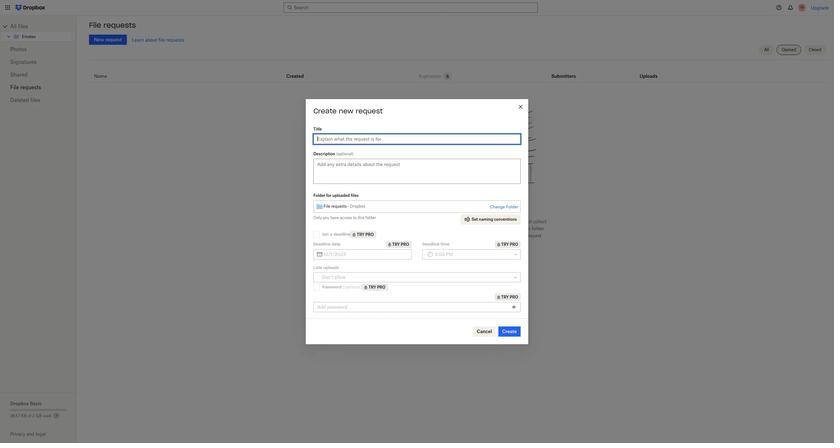 Task type: vqa. For each thing, say whether or not it's contained in the screenshot.
Open information panel image
no



Task type: describe. For each thing, give the bounding box(es) containing it.
them
[[374, 226, 385, 231]]

dropbox up the 28.57
[[10, 401, 29, 407]]

shared link
[[10, 68, 66, 81]]

emotes link
[[13, 33, 70, 40]]

have inside "request files from anyone, whether they have a dropbox account or not, and collect them in your dropbox. files will be automatically organized into a dropbox folder you choose. your privacy is important, so those who upload to your file request cannot access your dropbox account."
[[457, 219, 467, 224]]

from for anyone,
[[400, 219, 410, 224]]

request
[[372, 219, 389, 224]]

this
[[358, 215, 365, 220]]

deadline
[[334, 232, 351, 237]]

be
[[442, 226, 447, 231]]

0 horizontal spatial file
[[10, 84, 19, 91]]

name
[[94, 73, 107, 79]]

description ( optional )
[[313, 152, 353, 156]]

late uploads
[[313, 265, 339, 270]]

none text field inside create new request dialog
[[324, 251, 408, 258]]

from for someone?
[[461, 203, 478, 212]]

signatures link
[[10, 56, 66, 68]]

28.57 kb of 2 gb used
[[10, 414, 51, 419]]

request files from anyone, whether they have a dropbox account or not, and collect them in your dropbox. files will be automatically organized into a dropbox folder you choose. your privacy is important, so those who upload to your file request cannot access your dropbox account.
[[372, 219, 547, 245]]

1 vertical spatial file requests
[[10, 84, 41, 91]]

learn
[[132, 37, 144, 42]]

into
[[500, 226, 508, 231]]

need
[[399, 203, 418, 212]]

automatically
[[448, 226, 477, 231]]

0 vertical spatial file
[[89, 21, 101, 30]]

dropbox.
[[402, 226, 421, 231]]

dropbox down 'not,'
[[513, 226, 531, 231]]

anyone,
[[411, 219, 427, 224]]

deadline for deadline date
[[313, 242, 330, 247]]

set for set a deadline
[[322, 232, 329, 237]]

only you have access to this folder
[[313, 215, 376, 220]]

file requests • dropbox
[[324, 204, 365, 209]]

kb
[[21, 414, 27, 419]]

all files link
[[10, 21, 76, 31]]

basic
[[30, 401, 42, 407]]

optional for password ( optional )
[[344, 285, 361, 290]]

all files tree
[[1, 21, 76, 42]]

request inside "request files from anyone, whether they have a dropbox account or not, and collect them in your dropbox. files will be automatically organized into a dropbox folder you choose. your privacy is important, so those who upload to your file request cannot access your dropbox account."
[[526, 233, 542, 238]]

all button
[[759, 45, 774, 55]]

0 vertical spatial folder
[[313, 193, 325, 198]]

your
[[402, 233, 412, 238]]

folder inside create new request dialog
[[366, 215, 376, 220]]

cannot
[[420, 240, 434, 245]]

( for password
[[343, 285, 344, 290]]

request inside dialog
[[356, 107, 383, 115]]

dropbox down those
[[461, 240, 479, 245]]

privacy
[[10, 432, 25, 437]]

folder for uploaded files
[[313, 193, 359, 198]]

dropbox up organized
[[472, 219, 490, 224]]

gb
[[36, 414, 42, 419]]

Title text field
[[317, 136, 517, 143]]

opened button
[[777, 45, 801, 55]]

time
[[441, 242, 450, 247]]

0 vertical spatial file
[[158, 37, 165, 42]]

closed button
[[804, 45, 827, 55]]

all files
[[10, 23, 28, 30]]

change folder
[[490, 204, 519, 209]]

deadline date
[[313, 242, 341, 247]]

upgrade link
[[811, 5, 829, 10]]

to inside create new request dialog
[[353, 215, 357, 220]]

set naming conventions button
[[461, 214, 521, 225]]

deleted files link
[[10, 94, 66, 107]]

0 horizontal spatial and
[[26, 432, 34, 437]]

someone?
[[480, 203, 520, 212]]

change
[[490, 204, 505, 209]]

description
[[313, 152, 335, 156]]

legal
[[36, 432, 46, 437]]

late
[[313, 265, 322, 270]]

files for request files from anyone, whether they have a dropbox account or not, and collect them in your dropbox. files will be automatically organized into a dropbox folder you choose. your privacy is important, so those who upload to your file request cannot access your dropbox account.
[[390, 219, 399, 224]]

used
[[43, 414, 51, 419]]

deleted
[[10, 97, 29, 103]]

deadline for deadline time
[[423, 242, 440, 247]]

0 horizontal spatial your
[[391, 226, 401, 231]]

opened
[[782, 47, 796, 52]]

uploaded
[[332, 193, 350, 198]]

those
[[464, 233, 475, 238]]

something
[[420, 203, 459, 212]]

requests up deleted files at the top left of the page
[[20, 84, 41, 91]]

password ( optional )
[[322, 285, 362, 290]]

photos link
[[10, 43, 66, 56]]

files inside create new request dialog
[[351, 193, 359, 198]]

signatures
[[10, 59, 36, 65]]

upgrade
[[811, 5, 829, 10]]

date
[[332, 242, 341, 247]]

1 horizontal spatial a
[[468, 219, 471, 224]]

account.
[[480, 240, 499, 245]]

deadline time
[[423, 242, 450, 247]]

create button
[[498, 327, 521, 337]]

organized
[[478, 226, 499, 231]]

create for create new request
[[313, 107, 337, 115]]

shared
[[10, 72, 28, 78]]

0 vertical spatial file requests
[[89, 21, 136, 30]]



Task type: locate. For each thing, give the bounding box(es) containing it.
requests inside create new request dialog
[[331, 204, 347, 209]]

1 horizontal spatial file
[[89, 21, 101, 30]]

2 vertical spatial file
[[324, 204, 330, 209]]

Add password password field
[[317, 304, 509, 311]]

1 vertical spatial and
[[26, 432, 34, 437]]

1 horizontal spatial you
[[377, 233, 384, 238]]

0 horizontal spatial from
[[400, 219, 410, 224]]

to inside "request files from anyone, whether they have a dropbox account or not, and collect them in your dropbox. files will be automatically organized into a dropbox folder you choose. your privacy is important, so those who upload to your file request cannot access your dropbox account."
[[502, 233, 506, 238]]

access down important,
[[435, 240, 450, 245]]

) right description
[[352, 152, 353, 156]]

will
[[433, 226, 441, 231]]

0 horizontal spatial file
[[158, 37, 165, 42]]

0 horizontal spatial you
[[323, 215, 329, 220]]

all
[[10, 23, 17, 30], [764, 47, 769, 52]]

access inside "request files from anyone, whether they have a dropbox account or not, and collect them in your dropbox. files will be automatically organized into a dropbox folder you choose. your privacy is important, so those who upload to your file request cannot access your dropbox account."
[[435, 240, 450, 245]]

0 vertical spatial from
[[461, 203, 478, 212]]

0 vertical spatial you
[[323, 215, 329, 220]]

0 horizontal spatial to
[[353, 215, 357, 220]]

folder
[[366, 215, 376, 220], [532, 226, 544, 231]]

all inside all button
[[764, 47, 769, 52]]

1 horizontal spatial file
[[518, 233, 525, 238]]

1 horizontal spatial your
[[451, 240, 460, 245]]

set naming conventions
[[472, 217, 517, 222]]

collect
[[533, 219, 547, 224]]

28.57
[[10, 414, 20, 419]]

file
[[158, 37, 165, 42], [518, 233, 525, 238]]

to down into
[[502, 233, 506, 238]]

privacy
[[413, 233, 428, 238]]

have up automatically
[[457, 219, 467, 224]]

0 vertical spatial set
[[472, 217, 478, 222]]

created button
[[286, 72, 304, 80]]

only
[[313, 215, 322, 220]]

) right password
[[361, 285, 362, 290]]

files inside deleted files link
[[30, 97, 40, 103]]

1 vertical spatial from
[[400, 219, 410, 224]]

1 horizontal spatial column header
[[640, 65, 665, 80]]

create new request dialog
[[306, 99, 528, 344]]

choose.
[[385, 233, 401, 238]]

all for all files
[[10, 23, 17, 30]]

1 vertical spatial )
[[361, 285, 362, 290]]

1 horizontal spatial folder
[[506, 204, 519, 209]]

file inside "request files from anyone, whether they have a dropbox account or not, and collect them in your dropbox. files will be automatically organized into a dropbox folder you choose. your privacy is important, so those who upload to your file request cannot access your dropbox account."
[[518, 233, 525, 238]]

you inside create new request dialog
[[323, 215, 329, 220]]

set up deadline date
[[322, 232, 329, 237]]

folder right this
[[366, 215, 376, 220]]

0 vertical spatial create
[[313, 107, 337, 115]]

1 column header from the left
[[551, 65, 577, 80]]

pro
[[366, 232, 374, 237], [401, 242, 409, 247], [510, 242, 518, 247], [377, 285, 386, 290], [510, 295, 518, 300]]

cancel button
[[473, 327, 496, 337]]

requests right "about"
[[166, 37, 184, 42]]

not,
[[515, 219, 523, 224]]

photos
[[10, 46, 27, 52]]

files
[[18, 23, 28, 30], [30, 97, 40, 103], [351, 193, 359, 198], [390, 219, 399, 224]]

row containing name
[[89, 62, 829, 83]]

learn about file requests
[[132, 37, 184, 42]]

Add any extra details about the request text field
[[313, 159, 521, 184]]

1 vertical spatial file
[[518, 233, 525, 238]]

pro trial element
[[441, 72, 451, 80], [351, 231, 376, 238], [386, 241, 412, 248], [495, 241, 521, 248], [362, 284, 388, 291], [495, 294, 521, 301]]

0 horizontal spatial file requests
[[10, 84, 41, 91]]

your up 'choose.'
[[391, 226, 401, 231]]

a up automatically
[[468, 219, 471, 224]]

from up dropbox.
[[400, 219, 410, 224]]

a right into
[[509, 226, 512, 231]]

important,
[[434, 233, 456, 238]]

to left this
[[353, 215, 357, 220]]

1 vertical spatial all
[[764, 47, 769, 52]]

files for all files
[[18, 23, 28, 30]]

and inside "request files from anyone, whether they have a dropbox account or not, and collect them in your dropbox. files will be automatically organized into a dropbox folder you choose. your privacy is important, so those who upload to your file request cannot access your dropbox account."
[[524, 219, 532, 224]]

global header element
[[0, 0, 834, 16]]

2 horizontal spatial file
[[324, 204, 330, 209]]

0 vertical spatial request
[[356, 107, 383, 115]]

about
[[145, 37, 157, 42]]

access
[[340, 215, 352, 220], [435, 240, 450, 245]]

folder
[[313, 193, 325, 198], [506, 204, 519, 209]]

you inside "request files from anyone, whether they have a dropbox account or not, and collect them in your dropbox. files will be automatically organized into a dropbox folder you choose. your privacy is important, so those who upload to your file request cannot access your dropbox account."
[[377, 233, 384, 238]]

request
[[356, 107, 383, 115], [526, 233, 542, 238]]

dropbox basic
[[10, 401, 42, 407]]

set a deadline
[[322, 232, 351, 237]]

2 horizontal spatial a
[[509, 226, 512, 231]]

0 vertical spatial access
[[340, 215, 352, 220]]

your down into
[[508, 233, 517, 238]]

have down file requests • dropbox
[[330, 215, 339, 220]]

file requests
[[89, 21, 136, 30], [10, 84, 41, 91]]

2 horizontal spatial your
[[508, 233, 517, 238]]

1 horizontal spatial )
[[361, 285, 362, 290]]

0 horizontal spatial (
[[336, 152, 338, 156]]

new
[[339, 107, 354, 115]]

0 horizontal spatial folder
[[313, 193, 325, 198]]

access down file requests • dropbox
[[340, 215, 352, 220]]

dropbox
[[350, 204, 365, 209], [472, 219, 490, 224], [513, 226, 531, 231], [461, 240, 479, 245], [10, 401, 29, 407]]

deadline left date
[[313, 242, 330, 247]]

need something from someone?
[[399, 203, 520, 212]]

all for all
[[764, 47, 769, 52]]

0 horizontal spatial all
[[10, 23, 17, 30]]

1 vertical spatial access
[[435, 240, 450, 245]]

1 vertical spatial create
[[502, 329, 517, 334]]

•
[[348, 204, 349, 209]]

from
[[461, 203, 478, 212], [400, 219, 410, 224]]

1 vertical spatial request
[[526, 233, 542, 238]]

create right 'cancel'
[[502, 329, 517, 334]]

0 vertical spatial all
[[10, 23, 17, 30]]

2
[[32, 414, 35, 419]]

1 horizontal spatial deadline
[[423, 242, 440, 247]]

0 horizontal spatial a
[[330, 232, 332, 237]]

folder down collect
[[532, 226, 544, 231]]

access inside create new request dialog
[[340, 215, 352, 220]]

or
[[509, 219, 513, 224]]

have inside create new request dialog
[[330, 215, 339, 220]]

file down 'not,'
[[518, 233, 525, 238]]

1 vertical spatial set
[[322, 232, 329, 237]]

who
[[476, 233, 485, 238]]

get more space image
[[53, 412, 60, 420]]

create up title
[[313, 107, 337, 115]]

requests left •
[[331, 204, 347, 209]]

1 vertical spatial your
[[508, 233, 517, 238]]

all up photos
[[10, 23, 17, 30]]

emotes
[[22, 34, 36, 39]]

so
[[458, 233, 462, 238]]

1 horizontal spatial have
[[457, 219, 467, 224]]

0 horizontal spatial access
[[340, 215, 352, 220]]

file requests up learn
[[89, 21, 136, 30]]

request down collect
[[526, 233, 542, 238]]

folder inside "request files from anyone, whether they have a dropbox account or not, and collect them in your dropbox. files will be automatically organized into a dropbox folder you choose. your privacy is important, so those who upload to your file request cannot access your dropbox account."
[[532, 226, 544, 231]]

folder left "for"
[[313, 193, 325, 198]]

files right the uploaded
[[351, 193, 359, 198]]

files
[[422, 226, 432, 231]]

and right 'not,'
[[524, 219, 532, 224]]

0 vertical spatial and
[[524, 219, 532, 224]]

set left the naming
[[472, 217, 478, 222]]

in
[[386, 226, 390, 231]]

2 vertical spatial your
[[451, 240, 460, 245]]

dropbox inside create new request dialog
[[350, 204, 365, 209]]

2 deadline from the left
[[423, 242, 440, 247]]

all inside all files 'link'
[[10, 23, 17, 30]]

you down them
[[377, 233, 384, 238]]

file
[[89, 21, 101, 30], [10, 84, 19, 91], [324, 204, 330, 209]]

title
[[313, 127, 322, 131]]

0 horizontal spatial create
[[313, 107, 337, 115]]

requests up learn
[[103, 21, 136, 30]]

files up "emotes"
[[18, 23, 28, 30]]

1 vertical spatial folder
[[506, 204, 519, 209]]

and
[[524, 219, 532, 224], [26, 432, 34, 437]]

set for set naming conventions
[[472, 217, 478, 222]]

deadline down is
[[423, 242, 440, 247]]

0 vertical spatial (
[[336, 152, 338, 156]]

1 vertical spatial file
[[10, 84, 19, 91]]

a up deadline date
[[330, 232, 332, 237]]

a
[[468, 219, 471, 224], [509, 226, 512, 231], [330, 232, 332, 237]]

create inside create button
[[502, 329, 517, 334]]

0 horizontal spatial request
[[356, 107, 383, 115]]

is
[[430, 233, 433, 238]]

0 vertical spatial )
[[352, 152, 353, 156]]

dropbox logo - go to the homepage image
[[13, 3, 47, 13]]

1 deadline from the left
[[313, 242, 330, 247]]

2 vertical spatial a
[[330, 232, 332, 237]]

created
[[286, 73, 304, 79]]

create
[[313, 107, 337, 115], [502, 329, 517, 334]]

cancel
[[477, 329, 492, 334]]

) for description ( optional )
[[352, 152, 353, 156]]

1 horizontal spatial (
[[343, 285, 344, 290]]

files for deleted files
[[30, 97, 40, 103]]

optional right password
[[344, 285, 361, 290]]

0 horizontal spatial folder
[[366, 215, 376, 220]]

folder up conventions at right
[[506, 204, 519, 209]]

naming
[[479, 217, 493, 222]]

upload
[[487, 233, 501, 238]]

0 vertical spatial your
[[391, 226, 401, 231]]

uploads
[[323, 265, 339, 270]]

1 horizontal spatial all
[[764, 47, 769, 52]]

set inside set naming conventions button
[[472, 217, 478, 222]]

and left legal
[[26, 432, 34, 437]]

( right description
[[336, 152, 338, 156]]

your down so
[[451, 240, 460, 245]]

files inside all files 'link'
[[18, 23, 28, 30]]

1 horizontal spatial and
[[524, 219, 532, 224]]

file inside create new request dialog
[[324, 204, 330, 209]]

request right new on the top left of page
[[356, 107, 383, 115]]

from up automatically
[[461, 203, 478, 212]]

privacy and legal link
[[10, 432, 76, 437]]

0 horizontal spatial column header
[[551, 65, 577, 80]]

conventions
[[494, 217, 517, 222]]

files inside "request files from anyone, whether they have a dropbox account or not, and collect them in your dropbox. files will be automatically organized into a dropbox folder you choose. your privacy is important, so those who upload to your file request cannot access your dropbox account."
[[390, 219, 399, 224]]

( for description
[[336, 152, 338, 156]]

folder inside button
[[506, 204, 519, 209]]

dropbox right •
[[350, 204, 365, 209]]

0 vertical spatial optional
[[338, 152, 352, 156]]

1 horizontal spatial request
[[526, 233, 542, 238]]

1 horizontal spatial file requests
[[89, 21, 136, 30]]

1 horizontal spatial folder
[[532, 226, 544, 231]]

change folder button
[[490, 203, 519, 211]]

1 horizontal spatial set
[[472, 217, 478, 222]]

1 horizontal spatial to
[[502, 233, 506, 238]]

create new request
[[313, 107, 383, 115]]

0 vertical spatial folder
[[366, 215, 376, 220]]

privacy and legal
[[10, 432, 46, 437]]

0 vertical spatial a
[[468, 219, 471, 224]]

0 horizontal spatial )
[[352, 152, 353, 156]]

create for create
[[502, 329, 517, 334]]

of
[[28, 414, 31, 419]]

a inside dialog
[[330, 232, 332, 237]]

closed
[[809, 47, 822, 52]]

0 horizontal spatial deadline
[[313, 242, 330, 247]]

0 horizontal spatial have
[[330, 215, 339, 220]]

1 vertical spatial optional
[[344, 285, 361, 290]]

for
[[326, 193, 332, 198]]

deadline
[[313, 242, 330, 247], [423, 242, 440, 247]]

0 horizontal spatial set
[[322, 232, 329, 237]]

whether
[[428, 219, 446, 224]]

your
[[391, 226, 401, 231], [508, 233, 517, 238], [451, 240, 460, 245]]

column header
[[551, 65, 577, 80], [640, 65, 665, 80]]

1 vertical spatial you
[[377, 233, 384, 238]]

files up in on the bottom left of the page
[[390, 219, 399, 224]]

optional right description
[[338, 152, 352, 156]]

file requests up deleted files at the top left of the page
[[10, 84, 41, 91]]

1 vertical spatial to
[[502, 233, 506, 238]]

files down file requests link
[[30, 97, 40, 103]]

row
[[89, 62, 829, 83]]

( right password
[[343, 285, 344, 290]]

all left opened
[[764, 47, 769, 52]]

1 horizontal spatial access
[[435, 240, 450, 245]]

) for password ( optional )
[[361, 285, 362, 290]]

you right only
[[323, 215, 329, 220]]

file right "about"
[[158, 37, 165, 42]]

optional for description ( optional )
[[338, 152, 352, 156]]

learn about file requests link
[[132, 37, 184, 42]]

1 vertical spatial folder
[[532, 226, 544, 231]]

account
[[491, 219, 508, 224]]

2 column header from the left
[[640, 65, 665, 80]]

1 vertical spatial (
[[343, 285, 344, 290]]

1 horizontal spatial from
[[461, 203, 478, 212]]

from inside "request files from anyone, whether they have a dropbox account or not, and collect them in your dropbox. files will be automatically organized into a dropbox folder you choose. your privacy is important, so those who upload to your file request cannot access your dropbox account."
[[400, 219, 410, 224]]

have
[[330, 215, 339, 220], [457, 219, 467, 224]]

1 horizontal spatial create
[[502, 329, 517, 334]]

None text field
[[324, 251, 408, 258]]

they
[[447, 219, 456, 224]]

1 vertical spatial a
[[509, 226, 512, 231]]

0 vertical spatial to
[[353, 215, 357, 220]]

file requests link
[[10, 81, 66, 94]]



